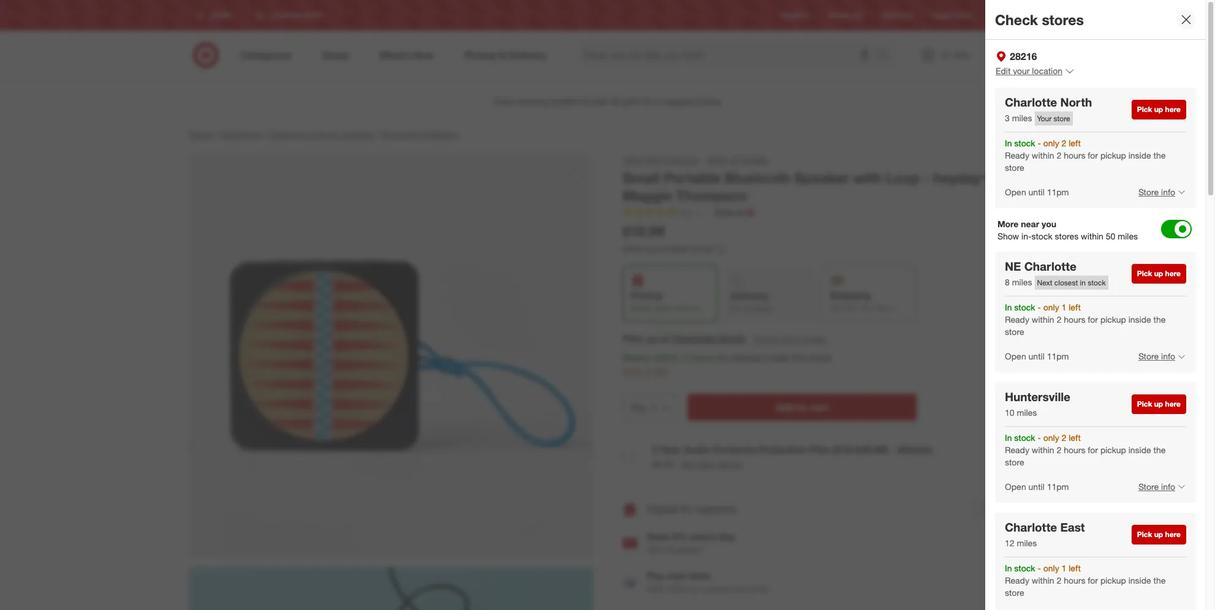 Task type: locate. For each thing, give the bounding box(es) containing it.
2 vertical spatial stores
[[803, 334, 826, 345]]

0 horizontal spatial /
[[214, 129, 217, 140]]

hours down in
[[1064, 315, 1086, 325]]

hours for huntersville
[[1064, 445, 1086, 455]]

charlotte north 3 miles your store
[[1005, 95, 1092, 123]]

in down 10
[[1005, 433, 1012, 443]]

shop this collection
[[623, 154, 699, 165]]

1 info from the top
[[1162, 187, 1176, 197]]

stock for huntersville
[[1015, 433, 1036, 443]]

1 vertical spatial stores
[[1055, 231, 1079, 241]]

within left 50
[[1081, 231, 1104, 241]]

in for ne charlotte
[[1005, 302, 1012, 313]]

redcard down 5%
[[667, 545, 701, 556]]

11pm for charlotte
[[1047, 351, 1069, 362]]

with
[[853, 169, 882, 186], [993, 169, 1021, 186]]

affirm
[[667, 584, 689, 595]]

store down 8
[[1005, 327, 1025, 337]]

north down location
[[1061, 95, 1092, 109]]

stores right the other
[[803, 334, 826, 345]]

stock for ne charlotte
[[1015, 302, 1036, 313]]

here for ne charlotte
[[1166, 269, 1181, 279]]

edit your location button
[[996, 64, 1076, 78]]

1 here from the top
[[1166, 105, 1181, 114]]

info for ne charlotte
[[1162, 351, 1176, 362]]

8
[[1005, 277, 1010, 288]]

3 pick up here from the top
[[1138, 400, 1181, 409]]

2 11pm from the top
[[1047, 351, 1069, 362]]

0 horizontal spatial audio
[[316, 129, 339, 140]]

pick for charlotte north
[[1138, 105, 1153, 114]]

miles inside charlotte east 12 miles
[[1017, 538, 1037, 548]]

2 vertical spatial store info
[[1139, 482, 1176, 492]]

hours up 'pick up at charlotte north'
[[681, 304, 700, 313]]

until up the near
[[1029, 187, 1045, 197]]

over
[[667, 570, 687, 583], [731, 584, 747, 595]]

1 store info from the top
[[1139, 187, 1176, 197]]

pickup
[[1101, 150, 1127, 160], [1101, 315, 1127, 325], [732, 352, 761, 364], [1101, 445, 1127, 455], [1101, 575, 1127, 586]]

up for charlotte east
[[1155, 530, 1164, 539]]

/ right target link
[[214, 129, 217, 140]]

2 only from the top
[[1044, 302, 1060, 313]]

1 vertical spatial audio
[[683, 444, 710, 456]]

store down 3
[[1005, 162, 1025, 173]]

add left to
[[776, 401, 795, 414]]

store for ne charlotte
[[1139, 351, 1159, 362]]

4 in from the top
[[1005, 563, 1012, 574]]

pick up at charlotte north
[[623, 333, 745, 345]]

add left item
[[992, 505, 1005, 514]]

1 pick up here button from the top
[[1132, 100, 1187, 119]]

stock down 10
[[1015, 433, 1036, 443]]

0 horizontal spatial check
[[753, 334, 778, 345]]

1 1 from the top
[[1062, 302, 1067, 313]]

here for charlotte east
[[1166, 530, 1181, 539]]

with up more
[[993, 169, 1021, 186]]

open up huntersville
[[1005, 351, 1027, 362]]

check for check stores
[[996, 11, 1038, 28]]

1 vertical spatial redcard
[[667, 545, 701, 556]]

1 for charlotte
[[1062, 302, 1067, 313]]

in down the 12
[[1005, 563, 1012, 574]]

3 only from the top
[[1044, 433, 1060, 443]]

info for charlotte north
[[1162, 187, 1176, 197]]

3 11pm from the top
[[1047, 482, 1069, 492]]

with left loop
[[853, 169, 882, 186]]

north up ready within 2 hours for pickup inside the store only 2 left
[[719, 333, 745, 345]]

3 until from the top
[[1029, 482, 1045, 492]]

0 vertical spatial 11pm
[[1047, 187, 1069, 197]]

open
[[1005, 187, 1027, 197], [1005, 351, 1027, 362], [1005, 482, 1027, 492]]

7
[[891, 304, 895, 313]]

only down 'pick up at charlotte north'
[[623, 366, 642, 378]]

0 horizontal spatial north
[[719, 333, 745, 345]]

2 shop from the left
[[707, 154, 727, 165]]

heyday™
[[933, 169, 989, 186]]

1 down charlotte east 12 miles
[[1062, 563, 1067, 574]]

store info
[[1139, 187, 1176, 197], [1139, 351, 1176, 362], [1139, 482, 1176, 492]]

3 open until 11pm from the top
[[1005, 482, 1069, 492]]

2 store info button from the top
[[1131, 343, 1187, 370]]

left down 'pick up at charlotte north'
[[653, 366, 667, 378]]

up for charlotte north
[[1155, 105, 1164, 114]]

in down 3
[[1005, 138, 1012, 148]]

miles inside ne charlotte 8 miles next closest in stock
[[1012, 277, 1033, 288]]

when purchased online
[[623, 244, 713, 254]]

1 horizontal spatial shop
[[707, 154, 727, 165]]

over left $100
[[731, 584, 747, 595]]

in for huntersville
[[1005, 433, 1012, 443]]

add inside add to cart button
[[776, 401, 795, 414]]

audio up see
[[683, 444, 710, 456]]

0 horizontal spatial target
[[188, 129, 212, 140]]

11pm up you
[[1047, 187, 1069, 197]]

1 vertical spatial with
[[647, 584, 664, 595]]

store right your
[[1054, 114, 1071, 123]]

pick up here
[[1138, 105, 1181, 114], [1138, 269, 1181, 279], [1138, 400, 1181, 409], [1138, 530, 1181, 539]]

1 11pm from the top
[[1047, 187, 1069, 197]]

hours down charlotte north 'button'
[[690, 352, 715, 364]]

left down charlotte north 3 miles your store on the top right of page
[[1069, 138, 1081, 148]]

0 vertical spatial stores
[[1042, 11, 1084, 28]]

add inside add item button
[[992, 505, 1005, 514]]

1 vertical spatial 1
[[1062, 563, 1067, 574]]

stock down charlotte north 3 miles your store on the top right of page
[[1015, 138, 1036, 148]]

in stock - only 2 left ready within 2 hours for pickup inside the store
[[1005, 138, 1166, 173], [1005, 433, 1166, 468]]

11pm up huntersville
[[1047, 351, 1069, 362]]

-
[[1038, 138, 1041, 148], [924, 169, 929, 186], [1038, 302, 1041, 313], [1038, 433, 1041, 443], [891, 444, 895, 456], [1038, 563, 1041, 574]]

shipping
[[830, 289, 871, 302]]

registry link
[[781, 10, 809, 21]]

open up item
[[1005, 482, 1027, 492]]

until up huntersville
[[1029, 351, 1045, 362]]

4 only from the top
[[1044, 563, 1060, 574]]

1 horizontal spatial check
[[996, 11, 1038, 28]]

miles right 10
[[1017, 408, 1037, 418]]

ready inside ready within 2 hours for pickup inside the store only 2 left
[[623, 352, 650, 364]]

2 open until 11pm from the top
[[1005, 351, 1069, 362]]

north
[[1061, 95, 1092, 109], [719, 333, 745, 345]]

0 horizontal spatial with
[[853, 169, 882, 186]]

with inside the pay over time with affirm on orders over $100
[[647, 584, 664, 595]]

in for charlotte east
[[1005, 563, 1012, 574]]

1 horizontal spatial speakers
[[422, 129, 458, 140]]

weekly
[[828, 11, 852, 20]]

collection
[[662, 154, 699, 165]]

0 vertical spatial only
[[715, 207, 733, 218]]

details
[[717, 459, 742, 469]]

near
[[1021, 219, 1040, 229]]

2 in stock - only 1 left ready within 2 hours for pickup inside the store from the top
[[1005, 563, 1166, 598]]

miles inside charlotte north 3 miles your store
[[1012, 113, 1033, 123]]

1 vertical spatial target
[[188, 129, 212, 140]]

only
[[1044, 138, 1060, 148], [1044, 302, 1060, 313], [1044, 433, 1060, 443], [1044, 563, 1060, 574]]

0 horizontal spatial speakers
[[270, 129, 306, 140]]

target for target circle
[[931, 11, 952, 20]]

at down thompson
[[736, 207, 744, 218]]

get
[[830, 304, 842, 313]]

stores right stores
[[1042, 11, 1084, 28]]

charlotte up next
[[1025, 260, 1077, 274]]

shop left all on the right of page
[[707, 154, 727, 165]]

2 horizontal spatial /
[[377, 129, 379, 140]]

0 vertical spatial 1
[[1062, 302, 1067, 313]]

pick
[[1138, 105, 1153, 114], [1138, 269, 1153, 279], [623, 333, 643, 345], [1138, 400, 1153, 409], [1138, 530, 1153, 539]]

store info for ne charlotte
[[1139, 351, 1176, 362]]

1 vertical spatial only
[[623, 366, 642, 378]]

small
[[623, 169, 660, 186]]

1 vertical spatial in stock - only 1 left ready within 2 hours for pickup inside the store
[[1005, 563, 1166, 598]]

left inside ready within 2 hours for pickup inside the store only 2 left
[[653, 366, 667, 378]]

within down next
[[1032, 315, 1055, 325]]

for for charlotte north
[[1088, 150, 1099, 160]]

by
[[850, 304, 858, 313]]

0 vertical spatial in stock - only 1 left ready within 2 hours for pickup inside the store
[[1005, 302, 1166, 337]]

- for charlotte east
[[1038, 563, 1041, 574]]

electronics link
[[220, 129, 262, 140]]

with
[[647, 545, 664, 556], [647, 584, 664, 595]]

bluetooth down heyday
[[725, 169, 790, 186]]

store down the 12
[[1005, 588, 1025, 598]]

- down charlotte east 12 miles
[[1038, 563, 1041, 574]]

within down huntersville 10 miles
[[1032, 445, 1055, 455]]

1 horizontal spatial add
[[992, 505, 1005, 514]]

ready down 10
[[1005, 445, 1030, 455]]

when
[[623, 244, 645, 254]]

within inside ready within 2 hours for pickup inside the store only 2 left
[[653, 352, 679, 364]]

1 vertical spatial info
[[1162, 351, 1176, 362]]

3 store info button from the top
[[1131, 474, 1187, 501]]

1 vertical spatial until
[[1029, 351, 1045, 362]]

in stock - only 1 left ready within 2 hours for pickup inside the store
[[1005, 302, 1166, 337], [1005, 563, 1166, 598]]

1 vertical spatial store info button
[[1131, 343, 1187, 370]]

2 info from the top
[[1162, 351, 1176, 362]]

check other stores button
[[753, 333, 827, 347]]

loop
[[886, 169, 920, 186]]

target left electronics link
[[188, 129, 212, 140]]

until up charlotte east 12 miles
[[1029, 482, 1045, 492]]

1 pick up here from the top
[[1138, 105, 1181, 114]]

2 until from the top
[[1029, 351, 1045, 362]]

add item button
[[975, 500, 1027, 520]]

save
[[647, 531, 670, 543]]

3 info from the top
[[1162, 482, 1176, 492]]

advertisement region
[[179, 87, 1037, 116]]

in stock - only 1 left ready within 2 hours for pickup inside the store down east
[[1005, 563, 1166, 598]]

charlotte inside ne charlotte 8 miles next closest in stock
[[1025, 260, 1077, 274]]

miles right 3
[[1012, 113, 1033, 123]]

2 vertical spatial until
[[1029, 482, 1045, 492]]

2 1 from the top
[[1062, 563, 1067, 574]]

0 horizontal spatial over
[[667, 570, 687, 583]]

open until 11pm
[[1005, 187, 1069, 197], [1005, 351, 1069, 362], [1005, 482, 1069, 492]]

small portable bluetooth speaker with loop - heyday&#8482; with maggie thompson, 1 of 8 image
[[188, 153, 593, 558]]

1 store from the top
[[1139, 187, 1159, 197]]

3 / from the left
[[377, 129, 379, 140]]

2 pick up here button from the top
[[1132, 264, 1187, 284]]

1 vertical spatial 11pm
[[1047, 351, 1069, 362]]

stock inside ne charlotte 8 miles next closest in stock
[[1088, 278, 1106, 288]]

2 vertical spatial info
[[1162, 482, 1176, 492]]

store for huntersville
[[1139, 482, 1159, 492]]

open until 11pm up the near
[[1005, 187, 1069, 197]]

0 vertical spatial redcard
[[883, 11, 912, 20]]

over up the affirm on the bottom
[[667, 570, 687, 583]]

0 vertical spatial at
[[736, 207, 744, 218]]

all
[[730, 154, 738, 165]]

miles right the 12
[[1017, 538, 1037, 548]]

0 vertical spatial until
[[1029, 187, 1045, 197]]

1 store info button from the top
[[1131, 179, 1187, 206]]

3 open from the top
[[1005, 482, 1027, 492]]

1 horizontal spatial target
[[931, 11, 952, 20]]

0 vertical spatial info
[[1162, 187, 1176, 197]]

store for charlotte east
[[1005, 588, 1025, 598]]

you
[[1042, 219, 1057, 229]]

1 in stock - only 1 left ready within 2 hours for pickup inside the store from the top
[[1005, 302, 1166, 337]]

pickup for charlotte north
[[1101, 150, 1127, 160]]

online
[[690, 244, 713, 254]]

the for charlotte east
[[1154, 575, 1166, 586]]

ready down 3
[[1005, 150, 1030, 160]]

add item
[[992, 505, 1022, 514]]

stock down ne
[[1015, 302, 1036, 313]]

0 horizontal spatial shop
[[623, 154, 643, 165]]

0 vertical spatial store info
[[1139, 187, 1176, 197]]

miles right 8
[[1012, 277, 1033, 288]]

0 vertical spatial store
[[1139, 187, 1159, 197]]

add for add to cart
[[776, 401, 795, 414]]

28216
[[1010, 50, 1038, 63]]

store info for charlotte north
[[1139, 187, 1176, 197]]

in down 8
[[1005, 302, 1012, 313]]

miles for charlotte north
[[1012, 113, 1033, 123]]

1 with from the top
[[647, 545, 664, 556]]

image gallery element
[[188, 153, 593, 611]]

store for huntersville
[[1005, 457, 1025, 468]]

1 vertical spatial add
[[992, 505, 1005, 514]]

only for east
[[1044, 563, 1060, 574]]

see
[[681, 459, 696, 469]]

- down next
[[1038, 302, 1041, 313]]

2 here from the top
[[1166, 269, 1181, 279]]

in stock - only 1 left ready within 2 hours for pickup inside the store down in
[[1005, 302, 1166, 337]]

1 horizontal spatial at
[[736, 207, 744, 218]]

4 here from the top
[[1166, 530, 1181, 539]]

every
[[690, 531, 715, 543]]

0 vertical spatial open
[[1005, 187, 1027, 197]]

speakers
[[270, 129, 306, 140], [422, 129, 458, 140]]

eligible for registries
[[647, 504, 736, 516]]

ready for charlotte east
[[1005, 575, 1030, 586]]

ready down pickup
[[630, 304, 651, 313]]

open up more
[[1005, 187, 1027, 197]]

your
[[1013, 65, 1030, 76]]

add
[[776, 401, 795, 414], [992, 505, 1005, 514]]

with down save
[[647, 545, 664, 556]]

cart
[[809, 401, 829, 414]]

shop left this
[[623, 154, 643, 165]]

bluetooth right systems
[[382, 129, 419, 140]]

- right $49.99)
[[891, 444, 895, 456]]

stores down you
[[1055, 231, 1079, 241]]

only down charlotte east 12 miles
[[1044, 563, 1060, 574]]

50
[[1106, 231, 1116, 241]]

hours inside ready within 2 hours for pickup inside the store only 2 left
[[690, 352, 715, 364]]

thu,
[[860, 304, 874, 313]]

left down huntersville 10 miles
[[1069, 433, 1081, 443]]

charlotte
[[1005, 95, 1058, 109], [1025, 260, 1077, 274], [672, 333, 716, 345], [1005, 520, 1058, 534]]

hours down charlotte north 3 miles your store on the top right of page
[[1064, 150, 1086, 160]]

1 shop from the left
[[623, 154, 643, 165]]

only down your
[[1044, 138, 1060, 148]]

charlotte up your
[[1005, 95, 1058, 109]]

pickup for huntersville
[[1101, 445, 1127, 455]]

only down next
[[1044, 302, 1060, 313]]

0 vertical spatial target
[[931, 11, 952, 20]]

1 horizontal spatial audio
[[683, 444, 710, 456]]

1 horizontal spatial only
[[715, 207, 733, 218]]

- down huntersville 10 miles
[[1038, 433, 1041, 443]]

0 vertical spatial store info button
[[1131, 179, 1187, 206]]

shop
[[623, 154, 643, 165], [707, 154, 727, 165]]

1 with from the left
[[853, 169, 882, 186]]

0 horizontal spatial at
[[660, 333, 669, 345]]

shipping get it by thu, dec 7
[[830, 289, 895, 313]]

pick for charlotte east
[[1138, 530, 1153, 539]]

0 vertical spatial north
[[1061, 95, 1092, 109]]

pick up here button for charlotte east
[[1132, 525, 1187, 545]]

within down pickup
[[653, 304, 673, 313]]

open until 11pm up huntersville
[[1005, 351, 1069, 362]]

/ right systems
[[377, 129, 379, 140]]

pickup inside ready within 2 hours for pickup inside the store only 2 left
[[732, 352, 761, 364]]

left down in
[[1069, 302, 1081, 313]]

hours down east
[[1064, 575, 1086, 586]]

north inside charlotte north 3 miles your store
[[1061, 95, 1092, 109]]

0 vertical spatial open until 11pm
[[1005, 187, 1069, 197]]

2 store from the top
[[1139, 351, 1159, 362]]

3 here from the top
[[1166, 400, 1181, 409]]

2 vertical spatial open until 11pm
[[1005, 482, 1069, 492]]

check inside button
[[753, 334, 778, 345]]

find stores link
[[992, 10, 1030, 21]]

2 vertical spatial store
[[1139, 482, 1159, 492]]

3 pick up here button from the top
[[1132, 395, 1187, 414]]

only down thompson
[[715, 207, 733, 218]]

only inside ready within 2 hours for pickup inside the store only 2 left
[[623, 366, 642, 378]]

1 in stock - only 2 left ready within 2 hours for pickup inside the store from the top
[[1005, 138, 1166, 173]]

2 store info from the top
[[1139, 351, 1176, 362]]

1 / from the left
[[214, 129, 217, 140]]

1 horizontal spatial north
[[1061, 95, 1092, 109]]

1 open from the top
[[1005, 187, 1027, 197]]

at down the pickup ready within 2 hours on the right of page
[[660, 333, 669, 345]]

2 open from the top
[[1005, 351, 1027, 362]]

1 only from the top
[[1044, 138, 1060, 148]]

0 vertical spatial add
[[776, 401, 795, 414]]

1 horizontal spatial over
[[731, 584, 747, 595]]

2 in from the top
[[1005, 302, 1012, 313]]

ready down 8
[[1005, 315, 1030, 325]]

$6.00
[[652, 459, 673, 469]]

check inside check stores dialog
[[996, 11, 1038, 28]]

0 horizontal spatial redcard
[[667, 545, 701, 556]]

/ right electronics at top left
[[265, 129, 268, 140]]

hours for ne charlotte
[[1064, 315, 1086, 325]]

redcard inside save 5% every day with redcard
[[667, 545, 701, 556]]

2 vertical spatial open
[[1005, 482, 1027, 492]]

2 vertical spatial store info button
[[1131, 474, 1187, 501]]

4 pick up here from the top
[[1138, 530, 1181, 539]]

1 vertical spatial open until 11pm
[[1005, 351, 1069, 362]]

only down huntersville 10 miles
[[1044, 433, 1060, 443]]

pickup for charlotte east
[[1101, 575, 1127, 586]]

ready within 2 hours for pickup inside the store only 2 left
[[623, 352, 831, 378]]

1 open until 11pm from the top
[[1005, 187, 1069, 197]]

store info button
[[1131, 179, 1187, 206], [1131, 343, 1187, 370], [1131, 474, 1187, 501]]

0 horizontal spatial only
[[623, 366, 642, 378]]

delivery not available
[[731, 290, 773, 313]]

stock down the 12
[[1015, 563, 1036, 574]]

ready down the 12
[[1005, 575, 1030, 586]]

1 horizontal spatial with
[[993, 169, 1021, 186]]

redcard right 'ad'
[[883, 11, 912, 20]]

1 in from the top
[[1005, 138, 1012, 148]]

until
[[1029, 187, 1045, 197], [1029, 351, 1045, 362], [1029, 482, 1045, 492]]

pay
[[647, 570, 664, 583]]

11pm
[[1047, 187, 1069, 197], [1047, 351, 1069, 362], [1047, 482, 1069, 492]]

1 until from the top
[[1029, 187, 1045, 197]]

1 down 'closest'
[[1062, 302, 1067, 313]]

ready for charlotte north
[[1005, 150, 1030, 160]]

2 vertical spatial 11pm
[[1047, 482, 1069, 492]]

3 store from the top
[[1139, 482, 1159, 492]]

- inside 2 year audio products protection plan ($18-$49.99) - allstate $6.00 · see plan details
[[891, 444, 895, 456]]

1 vertical spatial over
[[731, 584, 747, 595]]

4 pick up here button from the top
[[1132, 525, 1187, 545]]

open for charlotte
[[1005, 351, 1027, 362]]

stock inside "more near you show in-stock stores within 50 miles"
[[1032, 231, 1053, 241]]

2 inside 2 year audio products protection plan ($18-$49.99) - allstate $6.00 · see plan details
[[652, 444, 657, 456]]

ad
[[854, 11, 863, 20]]

11pm up east
[[1047, 482, 1069, 492]]

purchased
[[647, 244, 688, 254]]

at
[[736, 207, 744, 218], [660, 333, 669, 345]]

0 horizontal spatial bluetooth
[[382, 129, 419, 140]]

1 vertical spatial store info
[[1139, 351, 1176, 362]]

None checkbox
[[623, 452, 635, 464]]

for for huntersville
[[1088, 445, 1099, 455]]

1 vertical spatial open
[[1005, 351, 1027, 362]]

2 with from the top
[[647, 584, 664, 595]]

target
[[931, 11, 952, 20], [188, 129, 212, 140]]

show
[[998, 231, 1020, 241]]

2 speakers from the left
[[422, 129, 458, 140]]

charlotte down item
[[1005, 520, 1058, 534]]

redcard
[[883, 11, 912, 20], [667, 545, 701, 556]]

charlotte inside charlotte north 3 miles your store
[[1005, 95, 1058, 109]]

products
[[713, 444, 755, 456]]

with down "pay"
[[647, 584, 664, 595]]

1 horizontal spatial bluetooth
[[725, 169, 790, 186]]

1 vertical spatial in stock - only 2 left ready within 2 hours for pickup inside the store
[[1005, 433, 1166, 468]]

store info button for ne charlotte
[[1131, 343, 1187, 370]]

portable
[[664, 169, 721, 186]]

target left circle
[[931, 11, 952, 20]]

- inside small portable bluetooth speaker with loop - heyday™ with maggie thompson
[[924, 169, 929, 186]]

up for ne charlotte
[[1155, 269, 1164, 279]]

2 pick up here from the top
[[1138, 269, 1181, 279]]

speakers & audio systems link
[[270, 129, 374, 140]]

1 vertical spatial store
[[1139, 351, 1159, 362]]

1 vertical spatial bluetooth
[[725, 169, 790, 186]]

within down 'pick up at charlotte north'
[[653, 352, 679, 364]]

3 in from the top
[[1005, 433, 1012, 443]]

ready down 'pick up at charlotte north'
[[623, 352, 650, 364]]

0 vertical spatial check
[[996, 11, 1038, 28]]

miles inside huntersville 10 miles
[[1017, 408, 1037, 418]]

see plan details button
[[681, 458, 742, 471]]

11pm for 10
[[1047, 482, 1069, 492]]

within down charlotte east 12 miles
[[1032, 575, 1055, 586]]

redcard link
[[883, 10, 912, 21]]

2 in stock - only 2 left ready within 2 hours for pickup inside the store from the top
[[1005, 433, 1166, 468]]

left for huntersville
[[1069, 433, 1081, 443]]

0 horizontal spatial add
[[776, 401, 795, 414]]

left down east
[[1069, 563, 1081, 574]]

- down your
[[1038, 138, 1041, 148]]

0 vertical spatial in stock - only 2 left ready within 2 hours for pickup inside the store
[[1005, 138, 1166, 173]]

here
[[1166, 105, 1181, 114], [1166, 269, 1181, 279], [1166, 400, 1181, 409], [1166, 530, 1181, 539]]

hours down huntersville 10 miles
[[1064, 445, 1086, 455]]

1 vertical spatial check
[[753, 334, 778, 345]]

audio right &
[[316, 129, 339, 140]]

store up item
[[1005, 457, 1025, 468]]

only for north
[[1044, 138, 1060, 148]]

ready
[[1005, 150, 1030, 160], [630, 304, 651, 313], [1005, 315, 1030, 325], [623, 352, 650, 364], [1005, 445, 1030, 455], [1005, 575, 1030, 586]]

0 vertical spatial bluetooth
[[382, 129, 419, 140]]

1 horizontal spatial /
[[265, 129, 268, 140]]

3 store info from the top
[[1139, 482, 1176, 492]]

0 vertical spatial with
[[647, 545, 664, 556]]

only for 10
[[1044, 433, 1060, 443]]

stock down you
[[1032, 231, 1053, 241]]

stock right in
[[1088, 278, 1106, 288]]

pickup ready within 2 hours
[[630, 289, 700, 313]]



Task type: vqa. For each thing, say whether or not it's contained in the screenshot.


Task type: describe. For each thing, give the bounding box(es) containing it.
pick for huntersville
[[1138, 400, 1153, 409]]

pick up here button for charlotte north
[[1132, 100, 1187, 119]]

open until 11pm for north
[[1005, 187, 1069, 197]]

pick up here for ne charlotte
[[1138, 269, 1181, 279]]

·
[[675, 458, 678, 470]]

registries
[[696, 504, 736, 516]]

shop for shop all heyday
[[707, 154, 727, 165]]

search button
[[873, 42, 903, 71]]

store inside charlotte north 3 miles your store
[[1054, 114, 1071, 123]]

add for add item
[[992, 505, 1005, 514]]

more near you show in-stock stores within 50 miles
[[998, 219, 1138, 241]]

miles inside "more near you show in-stock stores within 50 miles"
[[1118, 231, 1138, 241]]

inside for charlotte east
[[1129, 575, 1152, 586]]

pick up here for charlotte east
[[1138, 530, 1181, 539]]

1 vertical spatial north
[[719, 333, 745, 345]]

within down your
[[1032, 150, 1055, 160]]

2 inside the pickup ready within 2 hours
[[675, 304, 679, 313]]

inside for huntersville
[[1129, 445, 1152, 455]]

here for charlotte north
[[1166, 105, 1181, 114]]

miles for charlotte east
[[1017, 538, 1037, 548]]

shop for shop this collection
[[623, 154, 643, 165]]

hours for charlotte north
[[1064, 150, 1086, 160]]

maggie
[[623, 187, 672, 204]]

it
[[844, 304, 848, 313]]

left for ne charlotte
[[1069, 302, 1081, 313]]

circle
[[954, 11, 973, 20]]

registry
[[781, 11, 809, 20]]

add to cart button
[[688, 394, 917, 421]]

east
[[1061, 520, 1085, 534]]

open until 11pm for 10
[[1005, 482, 1069, 492]]

available
[[745, 304, 773, 313]]

store for charlotte north
[[1005, 162, 1025, 173]]

stores
[[1008, 11, 1030, 20]]

only at
[[715, 207, 744, 218]]

closest
[[1055, 278, 1078, 288]]

bluetooth inside small portable bluetooth speaker with loop - heyday™ with maggie thompson
[[725, 169, 790, 186]]

pick up here button for huntersville
[[1132, 395, 1187, 414]]

store inside ready within 2 hours for pickup inside the store only 2 left
[[809, 352, 831, 364]]

ready inside the pickup ready within 2 hours
[[630, 304, 651, 313]]

the for ne charlotte
[[1154, 315, 1166, 325]]

eligible
[[647, 504, 679, 516]]

ready for ne charlotte
[[1005, 315, 1030, 325]]

with inside save 5% every day with redcard
[[647, 545, 664, 556]]

check stores
[[996, 11, 1084, 28]]

edit your location
[[996, 65, 1063, 76]]

target circle
[[931, 11, 973, 20]]

the for huntersville
[[1154, 445, 1166, 455]]

ne charlotte 8 miles next closest in stock
[[1005, 260, 1106, 288]]

3
[[1005, 113, 1010, 123]]

plan
[[698, 459, 715, 469]]

pick up here for charlotte north
[[1138, 105, 1181, 114]]

until for 10
[[1029, 482, 1045, 492]]

orders
[[704, 584, 728, 595]]

for for ne charlotte
[[1088, 315, 1099, 325]]

the inside ready within 2 hours for pickup inside the store only 2 left
[[792, 352, 806, 364]]

info for huntersville
[[1162, 482, 1176, 492]]

1 speakers from the left
[[270, 129, 306, 140]]

open for north
[[1005, 187, 1027, 197]]

in stock - only 2 left ready within 2 hours for pickup inside the store for charlotte north
[[1005, 138, 1166, 173]]

pay over time with affirm on orders over $100
[[647, 570, 768, 595]]

check for check other stores
[[753, 334, 778, 345]]

hours inside the pickup ready within 2 hours
[[681, 304, 700, 313]]

- for ne charlotte
[[1038, 302, 1041, 313]]

here for huntersville
[[1166, 400, 1181, 409]]

stock for charlotte north
[[1015, 138, 1036, 148]]

item
[[1007, 505, 1022, 514]]

year
[[660, 444, 681, 456]]

for for charlotte east
[[1088, 575, 1099, 586]]

in stock - only 1 left ready within 2 hours for pickup inside the store for charlotte
[[1005, 302, 1166, 337]]

pick up here for huntersville
[[1138, 400, 1181, 409]]

in for charlotte north
[[1005, 138, 1012, 148]]

store for ne charlotte
[[1005, 327, 1025, 337]]

$19.99
[[623, 223, 665, 240]]

store for charlotte north
[[1139, 187, 1159, 197]]

charlotte inside charlotte east 12 miles
[[1005, 520, 1058, 534]]

find stores
[[992, 11, 1030, 20]]

time
[[690, 570, 710, 583]]

the for charlotte north
[[1154, 150, 1166, 160]]

charlotte up ready within 2 hours for pickup inside the store only 2 left
[[672, 333, 716, 345]]

more
[[998, 219, 1019, 229]]

save 5% every day with redcard
[[647, 531, 735, 556]]

ready for huntersville
[[1005, 445, 1030, 455]]

target circle link
[[931, 10, 973, 21]]

target link
[[188, 129, 212, 140]]

stores inside "more near you show in-stock stores within 50 miles"
[[1055, 231, 1079, 241]]

store info button for charlotte north
[[1131, 179, 1187, 206]]

charlotte east 12 miles
[[1005, 520, 1085, 548]]

only for charlotte
[[1044, 302, 1060, 313]]

thompson
[[676, 187, 747, 204]]

&
[[309, 129, 314, 140]]

shop all heyday
[[707, 154, 769, 165]]

other
[[780, 334, 800, 345]]

for inside ready within 2 hours for pickup inside the store only 2 left
[[717, 352, 729, 364]]

pick for ne charlotte
[[1138, 269, 1153, 279]]

target / electronics / speakers & audio systems / bluetooth speakers
[[188, 129, 458, 140]]

hours for charlotte east
[[1064, 575, 1086, 586]]

in stock - only 2 left ready within 2 hours for pickup inside the store for huntersville
[[1005, 433, 1166, 468]]

11
[[680, 207, 690, 218]]

within inside the pickup ready within 2 hours
[[653, 304, 673, 313]]

plan
[[810, 444, 830, 456]]

check stores dialog
[[986, 0, 1216, 611]]

$49.99)
[[856, 444, 888, 456]]

11pm for north
[[1047, 187, 1069, 197]]

in
[[1080, 278, 1086, 288]]

12
[[1005, 538, 1015, 548]]

5%
[[672, 531, 687, 543]]

not
[[731, 304, 743, 313]]

($18-
[[833, 444, 856, 456]]

huntersville 10 miles
[[1005, 390, 1071, 418]]

inside for ne charlotte
[[1129, 315, 1152, 325]]

miles for ne charlotte
[[1012, 277, 1033, 288]]

to
[[797, 401, 807, 414]]

up for huntersville
[[1155, 400, 1164, 409]]

until for charlotte
[[1029, 351, 1045, 362]]

left for charlotte north
[[1069, 138, 1081, 148]]

stock for charlotte east
[[1015, 563, 1036, 574]]

weekly ad link
[[828, 10, 863, 21]]

1 vertical spatial at
[[660, 333, 669, 345]]

dec
[[876, 304, 889, 313]]

0 vertical spatial audio
[[316, 129, 339, 140]]

left for charlotte east
[[1069, 563, 1081, 574]]

until for north
[[1029, 187, 1045, 197]]

location
[[1033, 65, 1063, 76]]

2 with from the left
[[993, 169, 1021, 186]]

shop this collection link
[[623, 153, 700, 167]]

find
[[992, 11, 1006, 20]]

1 for east
[[1062, 563, 1067, 574]]

stores inside button
[[803, 334, 826, 345]]

10
[[1005, 408, 1015, 418]]

2 / from the left
[[265, 129, 268, 140]]

- for charlotte north
[[1038, 138, 1041, 148]]

edit
[[996, 65, 1011, 76]]

check other stores
[[753, 334, 826, 345]]

11 link
[[623, 207, 702, 221]]

bluetooth speakers link
[[382, 129, 458, 140]]

electronics
[[220, 129, 262, 140]]

within inside "more near you show in-stock stores within 50 miles"
[[1081, 231, 1104, 241]]

2 year audio products protection plan ($18-$49.99) - allstate $6.00 · see plan details
[[652, 444, 932, 470]]

next
[[1038, 278, 1053, 288]]

pickup for ne charlotte
[[1101, 315, 1127, 325]]

- for huntersville
[[1038, 433, 1041, 443]]

inside inside ready within 2 hours for pickup inside the store only 2 left
[[764, 352, 790, 364]]

this
[[646, 154, 660, 165]]

ne
[[1005, 260, 1022, 274]]

store info for huntersville
[[1139, 482, 1176, 492]]

target for target / electronics / speakers & audio systems / bluetooth speakers
[[188, 129, 212, 140]]

1 horizontal spatial redcard
[[883, 11, 912, 20]]

open for 10
[[1005, 482, 1027, 492]]

in stock - only 1 left ready within 2 hours for pickup inside the store for east
[[1005, 563, 1166, 598]]

What can we help you find? suggestions appear below search field
[[577, 42, 882, 69]]

search
[[873, 50, 903, 62]]

inside for charlotte north
[[1129, 150, 1152, 160]]

open until 11pm for charlotte
[[1005, 351, 1069, 362]]

delivery
[[731, 290, 769, 302]]

audio inside 2 year audio products protection plan ($18-$49.99) - allstate $6.00 · see plan details
[[683, 444, 710, 456]]

on
[[691, 584, 701, 595]]

0 vertical spatial over
[[667, 570, 687, 583]]

pick up here button for ne charlotte
[[1132, 264, 1187, 284]]



